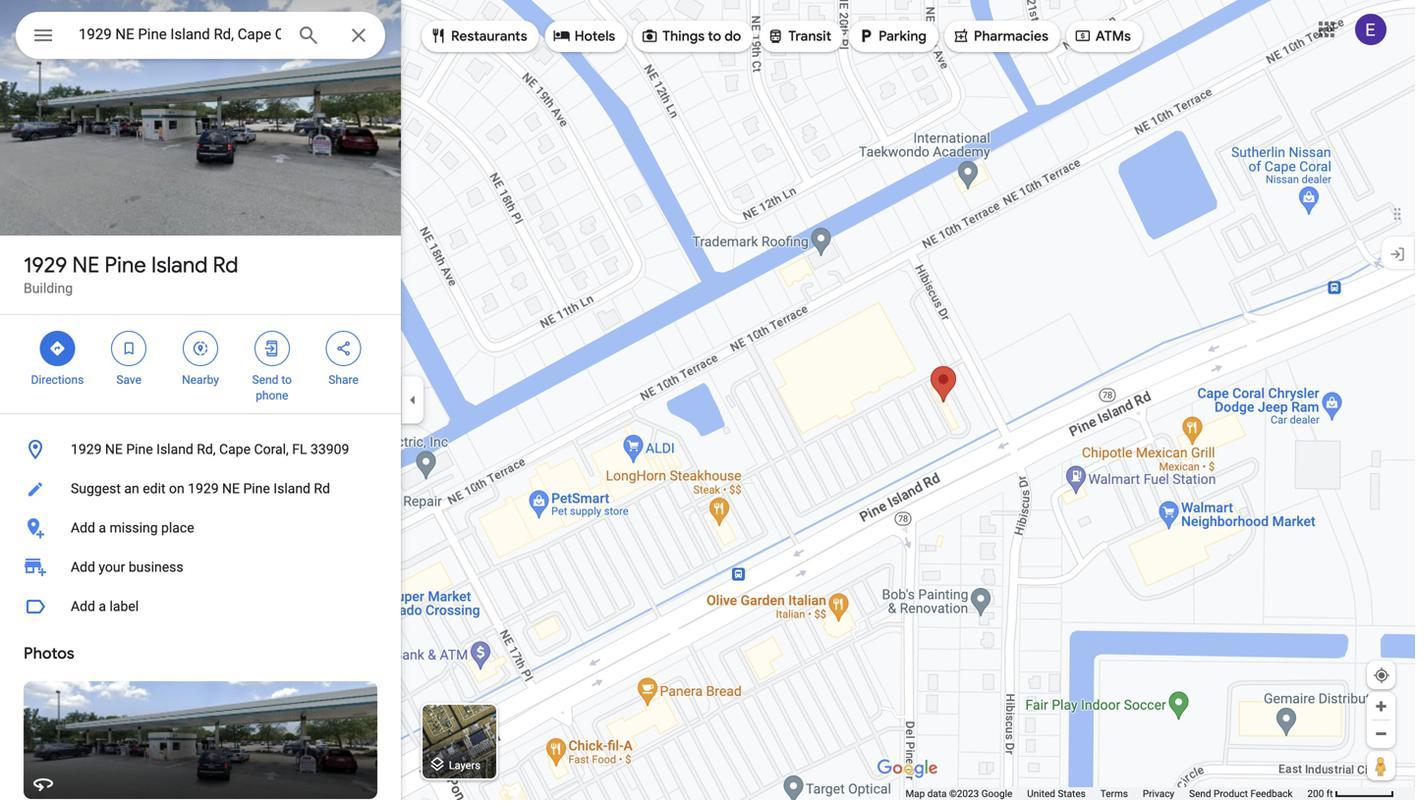 Task type: describe. For each thing, give the bounding box(es) containing it.

[[31, 21, 55, 50]]

2 horizontal spatial 1929
[[188, 481, 219, 497]]

rd,
[[197, 442, 216, 458]]

1929 for rd
[[24, 252, 67, 279]]


[[641, 25, 659, 47]]


[[767, 25, 785, 47]]

on
[[169, 481, 184, 497]]

privacy
[[1143, 789, 1175, 800]]

google account: eesa khan  
(eesa.khan@adept.ai) image
[[1355, 14, 1387, 45]]

add your business
[[71, 560, 183, 576]]

zoom out image
[[1374, 727, 1389, 742]]

send product feedback button
[[1189, 788, 1293, 801]]

to inside  things to do
[[708, 28, 721, 45]]

1929 ne pine island rd main content
[[0, 0, 401, 801]]

a for missing
[[99, 520, 106, 537]]

add for add a missing place
[[71, 520, 95, 537]]


[[1074, 25, 1092, 47]]

 button
[[16, 12, 71, 63]]

actions for 1929 ne pine island rd region
[[0, 315, 401, 414]]

share
[[329, 373, 359, 387]]

 things to do
[[641, 25, 741, 47]]

phone
[[256, 389, 288, 403]]

send for send product feedback
[[1189, 789, 1211, 800]]

 pharmacies
[[952, 25, 1049, 47]]

none field inside 1929 ne pine island rd, cape coral, fl 33909 field
[[79, 23, 281, 46]]

suggest
[[71, 481, 121, 497]]

united states
[[1027, 789, 1086, 800]]

add your business link
[[0, 548, 401, 588]]

business
[[129, 560, 183, 576]]

pine for rd,
[[126, 442, 153, 458]]

do
[[725, 28, 741, 45]]

data
[[927, 789, 947, 800]]

suggest an edit on 1929 ne pine island rd button
[[0, 470, 401, 509]]

atms
[[1096, 28, 1131, 45]]

edit
[[143, 481, 166, 497]]

2 vertical spatial pine
[[243, 481, 270, 497]]

terms button
[[1101, 788, 1128, 801]]

rd inside button
[[314, 481, 330, 497]]

collapse side panel image
[[402, 390, 424, 411]]


[[49, 338, 66, 360]]

layers
[[449, 760, 481, 772]]

united states button
[[1027, 788, 1086, 801]]

 search field
[[16, 12, 385, 63]]

restaurants
[[451, 28, 527, 45]]

1929 ne pine island rd building
[[24, 252, 238, 297]]

photos
[[24, 644, 74, 664]]

33909
[[311, 442, 349, 458]]

transit
[[788, 28, 832, 45]]


[[335, 338, 352, 360]]

ne for rd,
[[105, 442, 123, 458]]

show your location image
[[1373, 667, 1391, 685]]



Task type: vqa. For each thing, say whether or not it's contained in the screenshot.
LGA corresponding to 8 hr 25 min
no



Task type: locate. For each thing, give the bounding box(es) containing it.
cape
[[219, 442, 251, 458]]

1929 ne pine island rd, cape coral, fl 33909 button
[[0, 430, 401, 470]]

1 vertical spatial 1929
[[71, 442, 102, 458]]

send to phone
[[252, 373, 292, 403]]

nearby
[[182, 373, 219, 387]]

a inside add a missing place button
[[99, 520, 106, 537]]

1 vertical spatial pine
[[126, 442, 153, 458]]

1 vertical spatial rd
[[314, 481, 330, 497]]

add left your
[[71, 560, 95, 576]]

rd inside 1929 ne pine island rd building
[[213, 252, 238, 279]]

3 add from the top
[[71, 599, 95, 615]]

1 horizontal spatial 1929
[[71, 442, 102, 458]]

pine
[[105, 252, 146, 279], [126, 442, 153, 458], [243, 481, 270, 497]]

1929 up the 'building'
[[24, 252, 67, 279]]

island left rd,
[[156, 442, 193, 458]]

save
[[116, 373, 142, 387]]

add for add a label
[[71, 599, 95, 615]]

feedback
[[1251, 789, 1293, 800]]

footer
[[906, 788, 1308, 801]]

pine up 
[[105, 252, 146, 279]]

ne up the 'building'
[[72, 252, 100, 279]]

island for rd
[[151, 252, 208, 279]]

1929
[[24, 252, 67, 279], [71, 442, 102, 458], [188, 481, 219, 497]]

1 vertical spatial ne
[[105, 442, 123, 458]]

island for rd,
[[156, 442, 193, 458]]

1929 for rd,
[[71, 442, 102, 458]]

2 vertical spatial add
[[71, 599, 95, 615]]

add down suggest
[[71, 520, 95, 537]]

a left missing
[[99, 520, 106, 537]]

suggest an edit on 1929 ne pine island rd
[[71, 481, 330, 497]]

1 horizontal spatial send
[[1189, 789, 1211, 800]]

send for send to phone
[[252, 373, 279, 387]]

ne
[[72, 252, 100, 279], [105, 442, 123, 458], [222, 481, 240, 497]]

1 vertical spatial to
[[281, 373, 292, 387]]

0 vertical spatial a
[[99, 520, 106, 537]]


[[429, 25, 447, 47]]

pine for rd
[[105, 252, 146, 279]]

1 a from the top
[[99, 520, 106, 537]]

add for add your business
[[71, 560, 95, 576]]

2 vertical spatial island
[[273, 481, 311, 497]]

product
[[1214, 789, 1248, 800]]

0 horizontal spatial ne
[[72, 252, 100, 279]]

0 horizontal spatial rd
[[213, 252, 238, 279]]

add left label
[[71, 599, 95, 615]]

1 vertical spatial send
[[1189, 789, 1211, 800]]

missing
[[110, 520, 158, 537]]

footer inside google maps element
[[906, 788, 1308, 801]]

 restaurants
[[429, 25, 527, 47]]

place
[[161, 520, 194, 537]]

1 vertical spatial a
[[99, 599, 106, 615]]

2 vertical spatial 1929
[[188, 481, 219, 497]]

directions
[[31, 373, 84, 387]]

add a missing place button
[[0, 509, 401, 548]]

200
[[1308, 789, 1324, 800]]

1 vertical spatial add
[[71, 560, 95, 576]]

ne inside 1929 ne pine island rd building
[[72, 252, 100, 279]]

parking
[[879, 28, 927, 45]]

island inside 1929 ne pine island rd building
[[151, 252, 208, 279]]

0 vertical spatial to
[[708, 28, 721, 45]]

united
[[1027, 789, 1055, 800]]

0 horizontal spatial to
[[281, 373, 292, 387]]

pine inside 1929 ne pine island rd building
[[105, 252, 146, 279]]

to up phone
[[281, 373, 292, 387]]

island up 
[[151, 252, 208, 279]]

1929 ne pine island rd, cape coral, fl 33909
[[71, 442, 349, 458]]

island
[[151, 252, 208, 279], [156, 442, 193, 458], [273, 481, 311, 497]]

 transit
[[767, 25, 832, 47]]

0 vertical spatial island
[[151, 252, 208, 279]]

 atms
[[1074, 25, 1131, 47]]

200 ft
[[1308, 789, 1333, 800]]

send left product
[[1189, 789, 1211, 800]]

 parking
[[857, 25, 927, 47]]

2 vertical spatial ne
[[222, 481, 240, 497]]

island down the 'fl'
[[273, 481, 311, 497]]

1929 up suggest
[[71, 442, 102, 458]]

©2023
[[949, 789, 979, 800]]


[[120, 338, 138, 360]]

send product feedback
[[1189, 789, 1293, 800]]

0 vertical spatial add
[[71, 520, 95, 537]]

ne down cape
[[222, 481, 240, 497]]

add a missing place
[[71, 520, 194, 537]]

2 a from the top
[[99, 599, 106, 615]]

rd
[[213, 252, 238, 279], [314, 481, 330, 497]]

None field
[[79, 23, 281, 46]]

to
[[708, 28, 721, 45], [281, 373, 292, 387]]

send up phone
[[252, 373, 279, 387]]


[[553, 25, 571, 47]]

2 add from the top
[[71, 560, 95, 576]]

add a label
[[71, 599, 139, 615]]

an
[[124, 481, 139, 497]]

send inside 'button'
[[1189, 789, 1211, 800]]

0 horizontal spatial send
[[252, 373, 279, 387]]

0 horizontal spatial 1929
[[24, 252, 67, 279]]

0 vertical spatial pine
[[105, 252, 146, 279]]

to left do
[[708, 28, 721, 45]]

2 horizontal spatial ne
[[222, 481, 240, 497]]

terms
[[1101, 789, 1128, 800]]

0 vertical spatial send
[[252, 373, 279, 387]]

building
[[24, 281, 73, 297]]

0 vertical spatial 1929
[[24, 252, 67, 279]]

footer containing map data ©2023 google
[[906, 788, 1308, 801]]

200 ft button
[[1308, 789, 1395, 800]]

0 vertical spatial ne
[[72, 252, 100, 279]]

a for label
[[99, 599, 106, 615]]

hotels
[[575, 28, 615, 45]]

map data ©2023 google
[[906, 789, 1013, 800]]

1929 right on
[[188, 481, 219, 497]]

ft
[[1327, 789, 1333, 800]]

1929 inside 1929 ne pine island rd building
[[24, 252, 67, 279]]


[[263, 338, 281, 360]]

1929 NE Pine Island Rd, Cape Coral, FL 33909 field
[[16, 12, 385, 59]]

to inside send to phone
[[281, 373, 292, 387]]

your
[[99, 560, 125, 576]]

zoom in image
[[1374, 700, 1389, 715]]


[[857, 25, 875, 47]]

send inside send to phone
[[252, 373, 279, 387]]

a left label
[[99, 599, 106, 615]]

pharmacies
[[974, 28, 1049, 45]]

ne for rd
[[72, 252, 100, 279]]

a inside button
[[99, 599, 106, 615]]

things
[[663, 28, 705, 45]]

1 horizontal spatial rd
[[314, 481, 330, 497]]

0 vertical spatial rd
[[213, 252, 238, 279]]

 hotels
[[553, 25, 615, 47]]

add a label button
[[0, 588, 401, 627]]

1 horizontal spatial ne
[[105, 442, 123, 458]]

privacy button
[[1143, 788, 1175, 801]]

google
[[982, 789, 1013, 800]]

ne up suggest
[[105, 442, 123, 458]]

show street view coverage image
[[1367, 752, 1396, 781]]

1 add from the top
[[71, 520, 95, 537]]

pine up an
[[126, 442, 153, 458]]

label
[[110, 599, 139, 615]]

add
[[71, 520, 95, 537], [71, 560, 95, 576], [71, 599, 95, 615]]

states
[[1058, 789, 1086, 800]]

send
[[252, 373, 279, 387], [1189, 789, 1211, 800]]

coral,
[[254, 442, 289, 458]]


[[952, 25, 970, 47]]

google maps element
[[0, 0, 1415, 801]]


[[192, 338, 209, 360]]

1 horizontal spatial to
[[708, 28, 721, 45]]

fl
[[292, 442, 307, 458]]

a
[[99, 520, 106, 537], [99, 599, 106, 615]]

1 vertical spatial island
[[156, 442, 193, 458]]

map
[[906, 789, 925, 800]]

pine down coral,
[[243, 481, 270, 497]]



